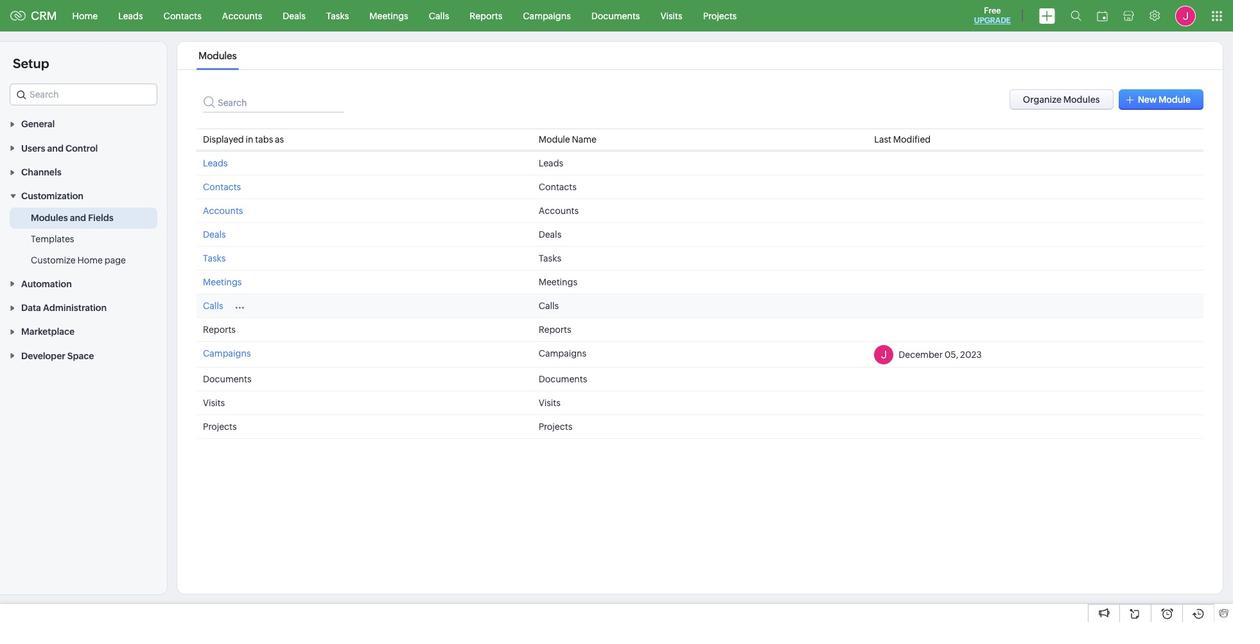 Task type: locate. For each thing, give the bounding box(es) containing it.
0 vertical spatial modules
[[199, 50, 237, 61]]

search image
[[1071, 10, 1082, 21]]

1 horizontal spatial campaigns link
[[513, 0, 581, 31]]

contacts link up modules link
[[153, 0, 212, 31]]

and
[[47, 143, 64, 153], [70, 213, 86, 223]]

1 horizontal spatial meetings link
[[359, 0, 419, 31]]

search text field up as
[[203, 89, 344, 112]]

home right crm
[[72, 11, 98, 21]]

modules and fields
[[31, 213, 114, 223]]

1 horizontal spatial search text field
[[203, 89, 344, 112]]

tasks
[[326, 11, 349, 21], [203, 253, 226, 263], [539, 253, 562, 263]]

deals link
[[273, 0, 316, 31], [203, 229, 226, 240]]

1 horizontal spatial meetings
[[370, 11, 409, 21]]

search text field up general dropdown button
[[10, 84, 157, 105]]

Search text field
[[10, 84, 157, 105], [203, 89, 344, 112]]

1 vertical spatial modules
[[31, 213, 68, 223]]

modules
[[199, 50, 237, 61], [31, 213, 68, 223]]

0 horizontal spatial deals
[[203, 229, 226, 240]]

1 vertical spatial campaigns link
[[203, 348, 251, 359]]

contacts link down displayed
[[203, 182, 241, 192]]

administration
[[43, 303, 107, 313]]

1 horizontal spatial reports
[[470, 11, 503, 21]]

2 horizontal spatial tasks
[[539, 253, 562, 263]]

visits
[[661, 11, 683, 21], [203, 398, 225, 408], [539, 398, 561, 408]]

1 horizontal spatial deals
[[283, 11, 306, 21]]

leads down displayed
[[203, 158, 228, 168]]

1 horizontal spatial and
[[70, 213, 86, 223]]

users and control
[[21, 143, 98, 153]]

0 horizontal spatial meetings
[[203, 277, 242, 287]]

templates
[[31, 234, 74, 244]]

automation
[[21, 279, 72, 289]]

None button
[[1010, 89, 1114, 110]]

crm link
[[10, 9, 57, 22]]

upgrade
[[975, 16, 1011, 25]]

1 horizontal spatial documents
[[539, 374, 587, 384]]

campaigns link
[[513, 0, 581, 31], [203, 348, 251, 359]]

1 horizontal spatial tasks link
[[316, 0, 359, 31]]

0 horizontal spatial meetings link
[[203, 277, 242, 287]]

0 vertical spatial and
[[47, 143, 64, 153]]

general button
[[0, 112, 167, 136]]

home
[[72, 11, 98, 21], [77, 255, 103, 266]]

0 horizontal spatial calls link
[[203, 301, 223, 311]]

visits link
[[651, 0, 693, 31]]

and left fields
[[70, 213, 86, 223]]

0 horizontal spatial tasks link
[[203, 253, 226, 263]]

0 horizontal spatial calls
[[203, 301, 223, 311]]

contacts
[[164, 11, 202, 21], [203, 182, 241, 192], [539, 182, 577, 192]]

and right users
[[47, 143, 64, 153]]

module right new
[[1159, 94, 1191, 105]]

page
[[105, 255, 126, 266]]

accounts
[[222, 11, 262, 21], [203, 206, 243, 216], [539, 206, 579, 216]]

modules and fields link
[[31, 212, 114, 224]]

1 horizontal spatial tasks
[[326, 11, 349, 21]]

customize
[[31, 255, 76, 266]]

contacts link
[[153, 0, 212, 31], [203, 182, 241, 192]]

0 horizontal spatial modules
[[31, 213, 68, 223]]

module left 'name'
[[539, 134, 570, 145]]

0 horizontal spatial documents
[[203, 374, 252, 384]]

projects
[[703, 11, 737, 21], [203, 422, 237, 432], [539, 422, 573, 432]]

2 horizontal spatial reports
[[539, 324, 572, 335]]

contacts down module name in the top of the page
[[539, 182, 577, 192]]

displayed in tabs as
[[203, 134, 284, 145]]

contacts down displayed
[[203, 182, 241, 192]]

0 vertical spatial leads link
[[108, 0, 153, 31]]

new module
[[1138, 94, 1191, 105]]

2 horizontal spatial deals
[[539, 229, 562, 240]]

0 horizontal spatial contacts
[[164, 11, 202, 21]]

create menu element
[[1032, 0, 1063, 31]]

meetings
[[370, 11, 409, 21], [203, 277, 242, 287], [539, 277, 578, 287]]

modules link
[[197, 50, 239, 61]]

1 vertical spatial accounts link
[[203, 206, 243, 216]]

documents
[[592, 11, 640, 21], [203, 374, 252, 384], [539, 374, 587, 384]]

and inside customization region
[[70, 213, 86, 223]]

reports
[[470, 11, 503, 21], [203, 324, 236, 335], [539, 324, 572, 335]]

customize home page link
[[31, 254, 126, 267]]

0 horizontal spatial module
[[539, 134, 570, 145]]

module
[[1159, 94, 1191, 105], [539, 134, 570, 145]]

tasks link
[[316, 0, 359, 31], [203, 253, 226, 263]]

users and control button
[[0, 136, 167, 160]]

deals inside "link"
[[283, 11, 306, 21]]

2 horizontal spatial calls
[[539, 301, 559, 311]]

displayed
[[203, 134, 244, 145]]

deals
[[283, 11, 306, 21], [203, 229, 226, 240], [539, 229, 562, 240]]

0 vertical spatial deals link
[[273, 0, 316, 31]]

0 horizontal spatial and
[[47, 143, 64, 153]]

1 horizontal spatial modules
[[199, 50, 237, 61]]

2 horizontal spatial meetings
[[539, 277, 578, 287]]

0 vertical spatial module
[[1159, 94, 1191, 105]]

customization
[[21, 191, 84, 201]]

1 vertical spatial deals link
[[203, 229, 226, 240]]

leads right home link
[[118, 11, 143, 21]]

space
[[67, 351, 94, 361]]

modules inside customization region
[[31, 213, 68, 223]]

0 horizontal spatial tasks
[[203, 253, 226, 263]]

home up automation dropdown button
[[77, 255, 103, 266]]

search element
[[1063, 0, 1090, 31]]

contacts up modules link
[[164, 11, 202, 21]]

1 vertical spatial meetings link
[[203, 277, 242, 287]]

calls
[[429, 11, 449, 21], [203, 301, 223, 311], [539, 301, 559, 311]]

leads down module name in the top of the page
[[539, 158, 564, 168]]

data
[[21, 303, 41, 313]]

projects link
[[693, 0, 747, 31]]

2 horizontal spatial documents
[[592, 11, 640, 21]]

1 vertical spatial and
[[70, 213, 86, 223]]

create menu image
[[1040, 8, 1056, 23]]

2 horizontal spatial leads
[[539, 158, 564, 168]]

0 horizontal spatial search text field
[[10, 84, 157, 105]]

meetings link
[[359, 0, 419, 31], [203, 277, 242, 287]]

and for modules
[[70, 213, 86, 223]]

1 horizontal spatial leads link
[[203, 158, 228, 168]]

campaigns
[[523, 11, 571, 21], [203, 348, 251, 359], [539, 348, 587, 359]]

profile element
[[1168, 0, 1204, 31]]

1 horizontal spatial calls
[[429, 11, 449, 21]]

1 vertical spatial home
[[77, 255, 103, 266]]

marketplace
[[21, 327, 75, 337]]

0 horizontal spatial projects
[[203, 422, 237, 432]]

in
[[246, 134, 253, 145]]

last modified
[[875, 134, 931, 145]]

2023
[[961, 350, 982, 360]]

leads link
[[108, 0, 153, 31], [203, 158, 228, 168]]

accounts link
[[212, 0, 273, 31], [203, 206, 243, 216]]

leads
[[118, 11, 143, 21], [203, 158, 228, 168], [539, 158, 564, 168]]

1 horizontal spatial module
[[1159, 94, 1191, 105]]

2 horizontal spatial visits
[[661, 11, 683, 21]]

fields
[[88, 213, 114, 223]]

1 horizontal spatial calls link
[[419, 0, 460, 31]]

0 horizontal spatial leads link
[[108, 0, 153, 31]]

0 horizontal spatial visits
[[203, 398, 225, 408]]

december
[[899, 350, 943, 360]]

name
[[572, 134, 597, 145]]

automation button
[[0, 271, 167, 295]]

None field
[[10, 84, 157, 105]]

calls link
[[419, 0, 460, 31], [203, 301, 223, 311]]

customize home page
[[31, 255, 126, 266]]

1 horizontal spatial leads
[[203, 158, 228, 168]]

05,
[[945, 350, 959, 360]]

and inside dropdown button
[[47, 143, 64, 153]]



Task type: vqa. For each thing, say whether or not it's contained in the screenshot.
bottom Leads LINK
yes



Task type: describe. For each thing, give the bounding box(es) containing it.
1 vertical spatial leads link
[[203, 158, 228, 168]]

0 vertical spatial home
[[72, 11, 98, 21]]

and for users
[[47, 143, 64, 153]]

channels button
[[0, 160, 167, 184]]

0 horizontal spatial deals link
[[203, 229, 226, 240]]

templates link
[[31, 233, 74, 246]]

0 vertical spatial calls link
[[419, 0, 460, 31]]

calendar image
[[1098, 11, 1108, 21]]

developer space button
[[0, 343, 167, 367]]

crm
[[31, 9, 57, 22]]

general
[[21, 119, 55, 129]]

users
[[21, 143, 45, 153]]

free
[[985, 6, 1001, 15]]

documents link
[[581, 0, 651, 31]]

profile image
[[1176, 5, 1196, 26]]

reports link
[[460, 0, 513, 31]]

new
[[1138, 94, 1157, 105]]

reports inside "link"
[[470, 11, 503, 21]]

modules for modules and fields
[[31, 213, 68, 223]]

marketplace button
[[0, 319, 167, 343]]

data administration
[[21, 303, 107, 313]]

customization region
[[0, 208, 167, 271]]

customization button
[[0, 184, 167, 208]]

visits inside "link"
[[661, 11, 683, 21]]

free upgrade
[[975, 6, 1011, 25]]

1 vertical spatial tasks link
[[203, 253, 226, 263]]

0 horizontal spatial leads
[[118, 11, 143, 21]]

1 horizontal spatial contacts
[[203, 182, 241, 192]]

developer space
[[21, 351, 94, 361]]

last
[[875, 134, 892, 145]]

developer
[[21, 351, 65, 361]]

new module button
[[1119, 89, 1204, 110]]

home link
[[62, 0, 108, 31]]

1 horizontal spatial visits
[[539, 398, 561, 408]]

module inside button
[[1159, 94, 1191, 105]]

0 vertical spatial campaigns link
[[513, 0, 581, 31]]

1 vertical spatial contacts link
[[203, 182, 241, 192]]

0 vertical spatial meetings link
[[359, 0, 419, 31]]

december 05, 2023
[[899, 350, 982, 360]]

tabs
[[255, 134, 273, 145]]

0 vertical spatial tasks link
[[316, 0, 359, 31]]

2 horizontal spatial contacts
[[539, 182, 577, 192]]

1 horizontal spatial projects
[[539, 422, 573, 432]]

documents inside documents 'link'
[[592, 11, 640, 21]]

2 horizontal spatial projects
[[703, 11, 737, 21]]

0 vertical spatial contacts link
[[153, 0, 212, 31]]

home inside customization region
[[77, 255, 103, 266]]

setup
[[13, 56, 49, 71]]

modules for modules
[[199, 50, 237, 61]]

1 horizontal spatial deals link
[[273, 0, 316, 31]]

0 horizontal spatial campaigns link
[[203, 348, 251, 359]]

control
[[66, 143, 98, 153]]

0 horizontal spatial reports
[[203, 324, 236, 335]]

modified
[[894, 134, 931, 145]]

data administration button
[[0, 295, 167, 319]]

1 vertical spatial calls link
[[203, 301, 223, 311]]

0 vertical spatial accounts link
[[212, 0, 273, 31]]

channels
[[21, 167, 61, 177]]

module name
[[539, 134, 597, 145]]

1 vertical spatial module
[[539, 134, 570, 145]]

as
[[275, 134, 284, 145]]



